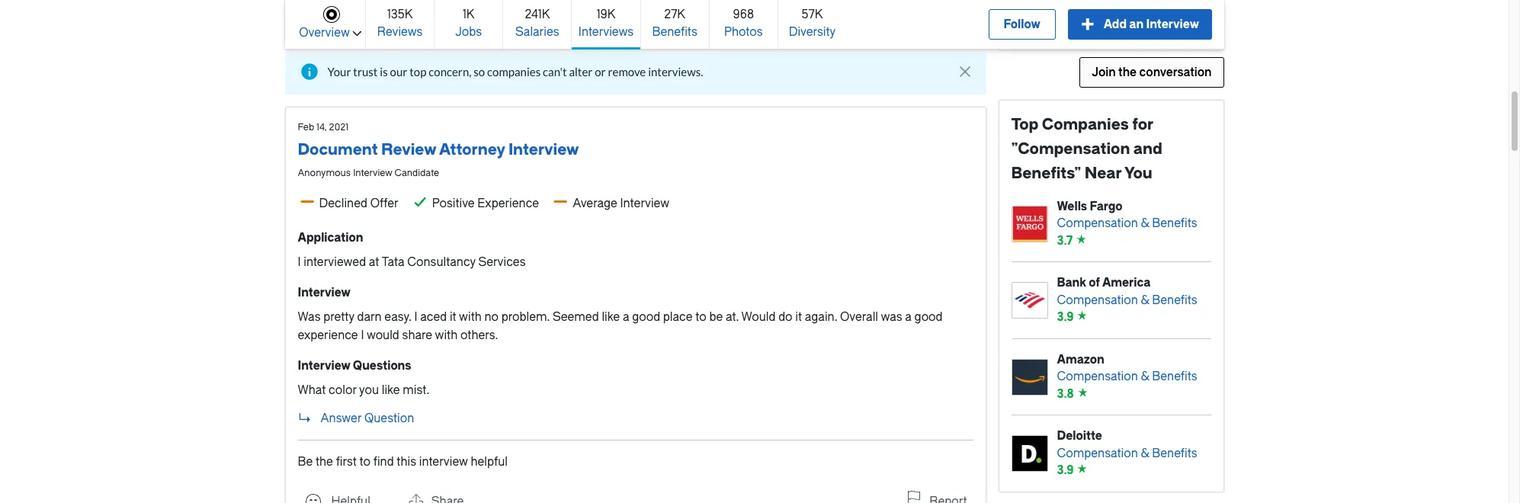 Task type: vqa. For each thing, say whether or not it's contained in the screenshot.
"was"
yes



Task type: locate. For each thing, give the bounding box(es) containing it.
easy.
[[385, 310, 412, 324]]

like
[[602, 310, 620, 324], [382, 384, 400, 397]]

3 compensation & benefits link from the top
[[1057, 368, 1198, 386]]

1 horizontal spatial to
[[696, 310, 707, 324]]

for up and
[[1133, 116, 1153, 133]]

"compensation
[[1011, 140, 1130, 158]]

declined offer
[[319, 196, 399, 210]]

add an interview
[[1104, 18, 1199, 31]]

0 vertical spatial top
[[434, 11, 452, 25]]

& inside amazon compensation & benefits
[[1141, 370, 1150, 384]]

4 compensation & benefits link from the top
[[1057, 445, 1198, 462]]

1 horizontal spatial a
[[905, 310, 912, 324]]

application
[[298, 231, 363, 245]]

compensation & benefits link down fargo in the right of the page
[[1057, 215, 1198, 232]]

27k benefits
[[652, 7, 697, 39]]

1 horizontal spatial top
[[434, 11, 452, 25]]

0 horizontal spatial like
[[382, 384, 400, 397]]

3.9 for bank of america compensation & benefits
[[1057, 311, 1074, 324]]

no
[[485, 310, 499, 324]]

0 horizontal spatial to
[[360, 455, 371, 469]]

0 vertical spatial like
[[602, 310, 620, 324]]

57k
[[801, 7, 823, 21]]

jobs
[[455, 11, 478, 25]]

&
[[1141, 217, 1150, 230], [1141, 293, 1150, 307], [1141, 370, 1150, 384], [1141, 447, 1150, 460]]

0 horizontal spatial good
[[632, 310, 660, 324]]

2021
[[329, 122, 349, 133]]

benefits
[[652, 25, 697, 39], [1152, 217, 1198, 230], [1152, 293, 1198, 307], [1152, 370, 1198, 384], [1152, 447, 1198, 460]]

4 compensation from the top
[[1057, 447, 1138, 460]]

1 horizontal spatial with
[[459, 310, 482, 324]]

top
[[434, 11, 452, 25], [410, 65, 427, 79]]

2 & from the top
[[1141, 293, 1150, 307]]

1 vertical spatial 3.9
[[1057, 464, 1074, 478]]

interviews.
[[648, 65, 703, 79]]

jobs
[[455, 25, 482, 39]]

your trust is our top concern, so companies can't alter or remove interviews.
[[327, 65, 703, 79]]

2 compensation & benefits link from the top
[[1057, 292, 1198, 309]]

compensation down deloitte
[[1057, 447, 1138, 460]]

amazon
[[1057, 353, 1105, 367]]

3.9 down deloitte
[[1057, 464, 1074, 478]]

see more interviews for top jobs button
[[298, 8, 507, 28]]

a right was
[[905, 310, 912, 324]]

compensation & benefits link down america
[[1057, 292, 1198, 309]]

helpful
[[471, 455, 508, 469]]

i down darn
[[361, 329, 364, 342]]

0 vertical spatial to
[[696, 310, 707, 324]]

1 vertical spatial top
[[410, 65, 427, 79]]

a
[[623, 310, 629, 324], [905, 310, 912, 324]]

feb
[[298, 122, 314, 133]]

1 compensation from the top
[[1057, 217, 1138, 230]]

compensation & benefits link down deloitte
[[1057, 445, 1198, 462]]

1 horizontal spatial for
[[1133, 116, 1153, 133]]

remove
[[608, 65, 646, 79]]

top right our
[[410, 65, 427, 79]]

& inside wells fargo compensation & benefits
[[1141, 217, 1150, 230]]

it
[[450, 310, 456, 324], [796, 310, 802, 324]]

compensation & benefits link
[[1057, 215, 1198, 232], [1057, 292, 1198, 309], [1057, 368, 1198, 386], [1057, 445, 1198, 462]]

& inside bank of america compensation & benefits
[[1141, 293, 1150, 307]]

see more interviews for top jobs
[[302, 11, 478, 25]]

good
[[632, 310, 660, 324], [915, 310, 943, 324]]

top for our
[[410, 65, 427, 79]]

interview
[[1146, 18, 1199, 31], [508, 141, 579, 159], [353, 168, 392, 178], [620, 196, 670, 210], [298, 286, 351, 300], [298, 359, 351, 373]]

for inside button
[[416, 11, 431, 25]]

interview up offer
[[353, 168, 392, 178]]

0 comments
[[1080, 22, 1147, 35]]

good right was
[[915, 310, 943, 324]]

1k
[[462, 7, 474, 21]]

top
[[1011, 116, 1039, 133]]

i interviewed at tata consultancy services
[[298, 255, 526, 269]]

1 horizontal spatial good
[[915, 310, 943, 324]]

add
[[1104, 18, 1127, 31]]

and
[[1134, 140, 1163, 158]]

experience
[[298, 329, 358, 342]]

like right "you"
[[382, 384, 400, 397]]

19k interviews
[[578, 7, 633, 39]]

top inside see more interviews for top jobs button
[[434, 11, 452, 25]]

1 vertical spatial to
[[360, 455, 371, 469]]

3.9 down bank on the right bottom
[[1057, 311, 1074, 324]]

mist.
[[403, 384, 430, 397]]

be the first to find this interview helpful
[[298, 455, 508, 469]]

with down aced
[[435, 329, 458, 342]]

compensation
[[1057, 217, 1138, 230], [1057, 293, 1138, 307], [1057, 370, 1138, 384], [1057, 447, 1138, 460]]

compensation & benefits link for bank of america
[[1057, 292, 1198, 309]]

3 & from the top
[[1141, 370, 1150, 384]]

compensation down amazon
[[1057, 370, 1138, 384]]

compensation & benefits link for deloitte
[[1057, 445, 1198, 462]]

interview up the experience
[[508, 141, 579, 159]]

it right do
[[796, 310, 802, 324]]

find
[[373, 455, 394, 469]]

968
[[733, 7, 754, 21]]

like right seemed on the bottom left of page
[[602, 310, 620, 324]]

color
[[329, 384, 357, 397]]

a right seemed on the bottom left of page
[[623, 310, 629, 324]]

america
[[1102, 276, 1151, 290]]

1 compensation & benefits link from the top
[[1057, 215, 1198, 232]]

968 photos
[[724, 7, 763, 39]]

2 vertical spatial i
[[361, 329, 364, 342]]

wells fargo image
[[1012, 206, 1047, 241]]

benefits inside bank of america compensation & benefits
[[1152, 293, 1198, 307]]

experience
[[478, 196, 539, 210]]

compensation down fargo in the right of the page
[[1057, 217, 1138, 230]]

1 horizontal spatial it
[[796, 310, 802, 324]]

can't
[[543, 65, 567, 79]]

companies
[[487, 65, 541, 79]]

to left the find
[[360, 455, 371, 469]]

like inside was pretty darn easy. i aced it with no problem. seemed like a good place to be at.  would do it again. overall was a good experience i would share with others.
[[602, 310, 620, 324]]

our
[[390, 65, 407, 79]]

241k salaries
[[515, 7, 559, 39]]

2 it from the left
[[796, 310, 802, 324]]

3.7
[[1057, 234, 1073, 248]]

benefits inside wells fargo compensation & benefits
[[1152, 217, 1198, 230]]

answer question link
[[298, 412, 414, 425]]

feb 14, 2021
[[298, 122, 349, 133]]

4 & from the top
[[1141, 447, 1150, 460]]

seemed
[[553, 310, 599, 324]]

2 compensation from the top
[[1057, 293, 1138, 307]]

be
[[298, 455, 313, 469]]

2 good from the left
[[915, 310, 943, 324]]

0 vertical spatial for
[[416, 11, 431, 25]]

to
[[696, 310, 707, 324], [360, 455, 371, 469]]

with up the others.
[[459, 310, 482, 324]]

alter
[[569, 65, 593, 79]]

3 compensation from the top
[[1057, 370, 1138, 384]]

1 vertical spatial for
[[1133, 116, 1153, 133]]

i left interviewed
[[298, 255, 301, 269]]

interview right the an
[[1146, 18, 1199, 31]]

is
[[380, 65, 388, 79]]

wells fargo compensation & benefits
[[1057, 200, 1198, 230]]

2 3.9 from the top
[[1057, 464, 1074, 478]]

top for for
[[434, 11, 452, 25]]

share
[[402, 329, 432, 342]]

for right 135k
[[416, 11, 431, 25]]

be
[[709, 310, 723, 324]]

0 horizontal spatial with
[[435, 329, 458, 342]]

i left aced
[[414, 310, 417, 324]]

to left be
[[696, 310, 707, 324]]

review
[[381, 141, 436, 159]]

0 horizontal spatial for
[[416, 11, 431, 25]]

interview questions
[[298, 359, 411, 373]]

0 horizontal spatial i
[[298, 255, 301, 269]]

1 3.9 from the top
[[1057, 311, 1074, 324]]

1 vertical spatial i
[[414, 310, 417, 324]]

3.9
[[1057, 311, 1074, 324], [1057, 464, 1074, 478]]

compensation & benefits link for wells fargo
[[1057, 215, 1198, 232]]

1 horizontal spatial like
[[602, 310, 620, 324]]

deloitte image
[[1012, 436, 1047, 471]]

1 & from the top
[[1141, 217, 1150, 230]]

0 vertical spatial with
[[459, 310, 482, 324]]

fargo
[[1090, 200, 1123, 213]]

compensation inside wells fargo compensation & benefits
[[1057, 217, 1138, 230]]

1 it from the left
[[450, 310, 456, 324]]

again.
[[805, 310, 837, 324]]

0 horizontal spatial it
[[450, 310, 456, 324]]

14,
[[316, 122, 327, 133]]

interview right average
[[620, 196, 670, 210]]

benefits inside amazon compensation & benefits
[[1152, 370, 1198, 384]]

0 horizontal spatial top
[[410, 65, 427, 79]]

0 horizontal spatial a
[[623, 310, 629, 324]]

anonymous interview candidate
[[298, 168, 439, 178]]

compensation & benefits link down amazon
[[1057, 368, 1198, 386]]

compensation down of
[[1057, 293, 1138, 307]]

bank
[[1057, 276, 1087, 290]]

i
[[298, 255, 301, 269], [414, 310, 417, 324], [361, 329, 364, 342]]

close icon image
[[956, 63, 974, 81]]

top left jobs at the top of the page
[[434, 11, 452, 25]]

0 vertical spatial 3.9
[[1057, 311, 1074, 324]]

of
[[1089, 276, 1100, 290]]

what
[[298, 384, 326, 397]]

it right aced
[[450, 310, 456, 324]]

good left place at the left of page
[[632, 310, 660, 324]]

others.
[[461, 329, 498, 342]]



Task type: describe. For each thing, give the bounding box(es) containing it.
1 good from the left
[[632, 310, 660, 324]]

benefits inside the deloitte compensation & benefits
[[1152, 447, 1198, 460]]

1 vertical spatial with
[[435, 329, 458, 342]]

3.9 for deloitte compensation & benefits
[[1057, 464, 1074, 478]]

positive experience
[[432, 196, 539, 210]]

bank of america image
[[1012, 283, 1047, 318]]

more
[[327, 11, 356, 25]]

overall
[[840, 310, 878, 324]]

answer
[[321, 412, 362, 425]]

compensation & benefits link for amazon
[[1057, 368, 1198, 386]]

aced
[[420, 310, 447, 324]]

document
[[298, 141, 378, 159]]

1k jobs
[[455, 7, 482, 39]]

an
[[1129, 18, 1144, 31]]

diversity
[[789, 25, 835, 39]]

positive
[[432, 196, 475, 210]]

consultancy
[[407, 255, 476, 269]]

interviews
[[359, 11, 413, 25]]

services
[[478, 255, 526, 269]]

1 vertical spatial like
[[382, 384, 400, 397]]

overview
[[299, 26, 349, 39]]

0 vertical spatial i
[[298, 255, 301, 269]]

your
[[327, 65, 351, 79]]

follow button
[[988, 9, 1055, 40]]

0
[[1080, 22, 1086, 35]]

19k
[[596, 7, 615, 21]]

answer question
[[321, 412, 414, 425]]

1 a from the left
[[623, 310, 629, 324]]

compensation inside amazon compensation & benefits
[[1057, 370, 1138, 384]]

interview up the what
[[298, 359, 351, 373]]

problem.
[[502, 310, 550, 324]]

offer
[[370, 196, 399, 210]]

1 horizontal spatial i
[[361, 329, 364, 342]]

or
[[595, 65, 606, 79]]

near
[[1085, 165, 1122, 182]]

deloitte compensation & benefits
[[1057, 429, 1198, 460]]

interview up pretty
[[298, 286, 351, 300]]

interviews
[[578, 25, 633, 39]]

darn
[[357, 310, 382, 324]]

anonymous
[[298, 168, 351, 178]]

241k
[[525, 7, 550, 21]]

document review attorney interview link
[[298, 141, 579, 159]]

add an interview link
[[1068, 9, 1212, 40]]

3.8
[[1057, 387, 1074, 401]]

first
[[336, 455, 357, 469]]

to inside was pretty darn easy. i aced it with no problem. seemed like a good place to be at.  would do it again. overall was a good experience i would share with others.
[[696, 310, 707, 324]]

average interview
[[573, 196, 670, 210]]

for inside top companies for "compensation and benefits" near you
[[1133, 116, 1153, 133]]

concern,
[[429, 65, 472, 79]]

the
[[316, 455, 333, 469]]

& inside the deloitte compensation & benefits
[[1141, 447, 1150, 460]]

2 a from the left
[[905, 310, 912, 324]]

salaries
[[515, 25, 559, 39]]

amazon image
[[1012, 360, 1047, 395]]

would
[[367, 329, 399, 342]]

at
[[369, 255, 379, 269]]

benefits"
[[1011, 165, 1081, 182]]

questions
[[353, 359, 411, 373]]

declined
[[319, 196, 367, 210]]

2 horizontal spatial i
[[414, 310, 417, 324]]

follow
[[1003, 18, 1040, 31]]

attorney
[[439, 141, 505, 159]]

see
[[302, 11, 324, 25]]

trust
[[353, 65, 378, 79]]

document review attorney interview
[[298, 141, 579, 159]]

you
[[359, 384, 379, 397]]

compensation inside bank of america compensation & benefits
[[1057, 293, 1138, 307]]

amazon compensation & benefits
[[1057, 353, 1198, 384]]

135k reviews
[[377, 7, 422, 39]]

compensation inside the deloitte compensation & benefits
[[1057, 447, 1138, 460]]

question
[[364, 412, 414, 425]]

tata
[[382, 255, 405, 269]]

companies
[[1042, 116, 1129, 133]]

pretty
[[323, 310, 354, 324]]

what color you like mist.
[[298, 384, 430, 397]]

deloitte
[[1057, 429, 1102, 443]]

was
[[298, 310, 321, 324]]

was
[[881, 310, 902, 324]]

photos
[[724, 25, 763, 39]]

so
[[474, 65, 485, 79]]

was pretty darn easy. i aced it with no problem. seemed like a good place to be at.  would do it again. overall was a good experience i would share with others.
[[298, 310, 943, 342]]

top companies for "compensation and benefits" near you
[[1011, 116, 1163, 182]]

would
[[742, 310, 776, 324]]

candidate
[[395, 168, 439, 178]]

btn icon image
[[297, 59, 321, 84]]



